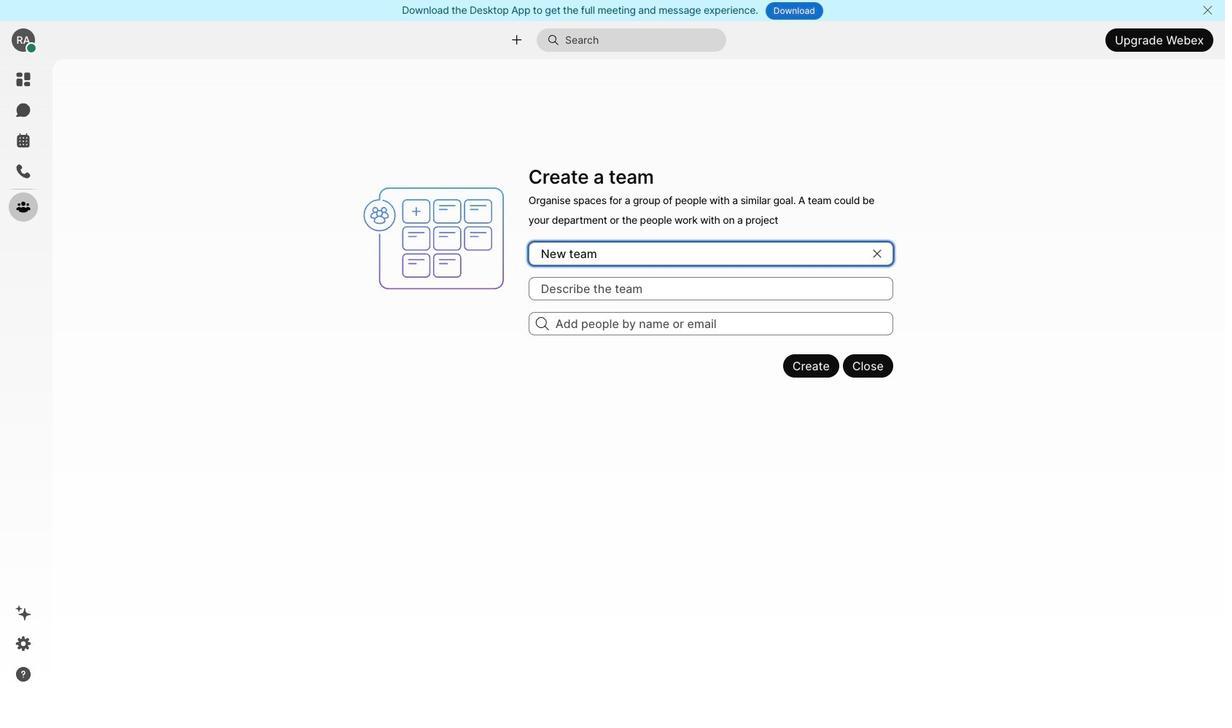 Task type: vqa. For each thing, say whether or not it's contained in the screenshot.
notifications tab
no



Task type: describe. For each thing, give the bounding box(es) containing it.
search_18 image
[[536, 317, 549, 330]]

webex tab list
[[9, 65, 38, 222]]

Describe the team text field
[[529, 277, 893, 300]]

cancel_16 image
[[1202, 4, 1214, 16]]

Name the team (required) text field
[[529, 242, 893, 265]]



Task type: locate. For each thing, give the bounding box(es) containing it.
create a team image
[[357, 161, 520, 316]]

navigation
[[0, 59, 47, 702]]

Add people by name or email text field
[[529, 312, 893, 335]]



